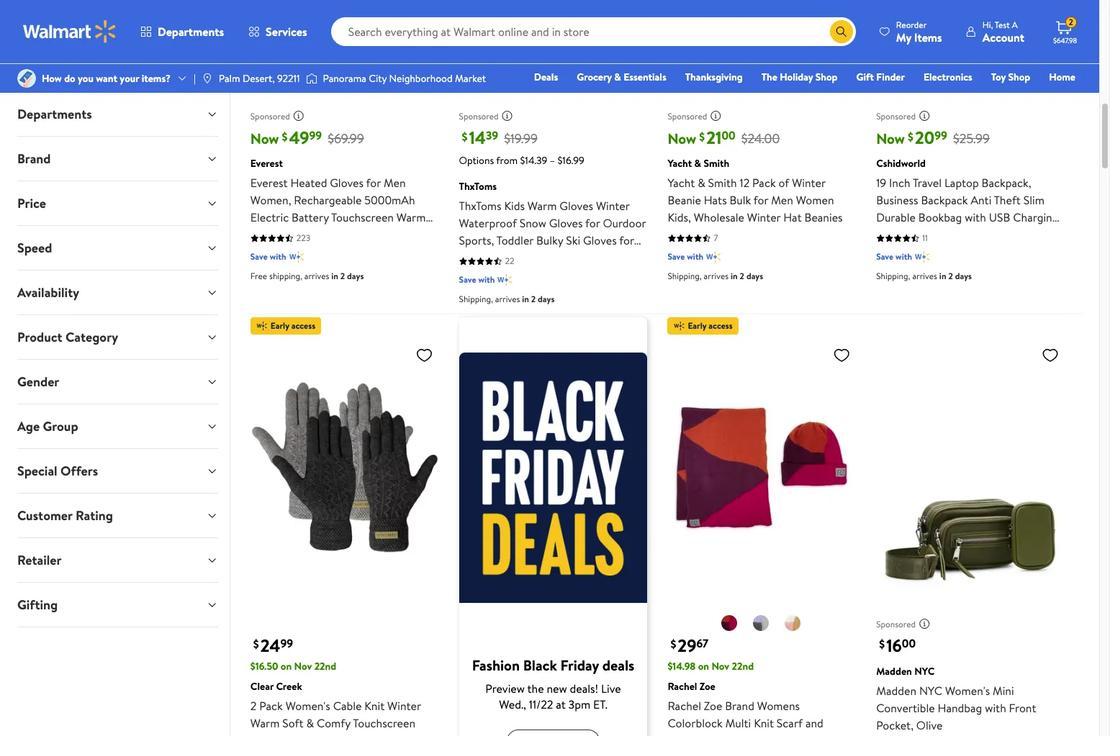 Task type: describe. For each thing, give the bounding box(es) containing it.
deals
[[534, 70, 558, 84]]

0 vertical spatial departments button
[[128, 14, 236, 49]]

the
[[762, 70, 778, 84]]

arrives down 11
[[913, 270, 938, 283]]

shipping,
[[269, 270, 302, 283]]

speed tab
[[6, 226, 230, 270]]

early for 29
[[688, 320, 707, 332]]

2 down girls,rose
[[531, 293, 536, 306]]

gloves inside clear creek 2 pack women's cable knit winter warm soft & comfy touchscreen texting gloves
[[289, 733, 323, 737]]

$14.98 on nov 22nd
[[668, 660, 754, 674]]

age group button
[[6, 405, 230, 449]]

new
[[547, 681, 567, 697]]

kids,
[[668, 210, 691, 226]]

0 vertical spatial departments
[[158, 24, 224, 40]]

$ inside 'now $ 49 99 $69.99'
[[282, 129, 288, 144]]

shipping, arrives in 2 days for 20
[[877, 270, 972, 283]]

shop inside "link"
[[1009, 70, 1031, 84]]

sports,
[[459, 233, 494, 249]]

product category button
[[6, 315, 230, 359]]

departments tab
[[6, 92, 230, 136]]

brand tab
[[6, 137, 230, 181]]

in down motorcycle
[[331, 270, 338, 283]]

women inside yacht & smith yacht & smith 12 pack of winter beanie hats bulk for men women kids, wholesale winter hat beanies
[[796, 193, 834, 208]]

22
[[505, 255, 515, 267]]

save for 49
[[250, 251, 268, 263]]

knit inside rachel zoe rachel zoe brand womens colorblock multi knit scarf and beanie style hat 2 piece set
[[754, 716, 774, 732]]

$ inside now $ 20 99 $25.99
[[908, 129, 914, 144]]

customer rating
[[17, 507, 113, 525]]

and inside rachel zoe rachel zoe brand womens colorblock multi knit scarf and beanie style hat 2 piece set
[[806, 716, 824, 732]]

2 down motorcycle
[[341, 270, 345, 283]]

creek
[[276, 680, 302, 694]]

1 vertical spatial zoe
[[704, 698, 723, 714]]

fashion black friday deals preview the new deals! live wed., 11/22 at 3pm et.
[[472, 656, 635, 713]]

electronics link
[[918, 69, 979, 85]]

motorcycle
[[304, 227, 362, 243]]

retailer button
[[6, 539, 230, 583]]

shipping, for 20
[[877, 270, 911, 283]]

$ inside $ 29 67
[[671, 637, 677, 653]]

options
[[459, 154, 494, 168]]

pack inside yacht & smith yacht & smith 12 pack of winter beanie hats bulk for men women kids, wholesale winter hat beanies
[[753, 175, 776, 191]]

brand inside dropdown button
[[17, 150, 51, 168]]

items
[[915, 29, 943, 45]]

2 $647.98
[[1054, 16, 1078, 45]]

speed
[[17, 239, 52, 257]]

bulky
[[537, 233, 564, 249]]

rating
[[76, 507, 113, 525]]

save with for 49
[[250, 251, 286, 263]]

and inside cshidworld 19 inch travel laptop backpack, business backpack anti theft slim durable bookbag with usb charging port, water resistant backpack for women & men fits 13-16.5 inch laptop and notebook - black
[[914, 262, 932, 278]]

1 thxtoms from the top
[[459, 180, 497, 194]]

2 thxtoms from the top
[[459, 198, 502, 214]]

shipping, for 21
[[668, 270, 702, 283]]

11
[[923, 232, 928, 244]]

heated
[[291, 175, 327, 191]]

product
[[17, 328, 62, 346]]

0 horizontal spatial walmart plus image
[[498, 273, 512, 288]]

$ 29 67
[[671, 634, 709, 658]]

sponsored for 49
[[250, 110, 290, 122]]

1 horizontal spatial laptop
[[945, 175, 979, 191]]

warm inside "thxtoms thxtoms kids warm gloves winter waterproof snow gloves for ourdoor sports, toddler bulky ski gloves for boys girls,rose red,m"
[[528, 198, 557, 214]]

sponsored up $ 16 00
[[877, 618, 916, 631]]

piece
[[762, 733, 789, 737]]

$ inside $ 16 00
[[880, 637, 885, 653]]

winter inside clear creek 2 pack women's cable knit winter warm soft & comfy touchscreen texting gloves
[[387, 698, 421, 714]]

toddler
[[497, 233, 534, 249]]

special offers
[[17, 462, 98, 480]]

99 for 20
[[935, 128, 948, 144]]

2 down wholesale
[[740, 270, 745, 283]]

category
[[65, 328, 118, 346]]

arrives down 22 at left
[[495, 293, 520, 306]]

2 down fits
[[949, 270, 953, 283]]

0 vertical spatial nyc
[[915, 665, 935, 679]]

now for 49
[[250, 129, 279, 149]]

0 horizontal spatial inch
[[890, 175, 911, 191]]

00 inside $ 16 00
[[902, 636, 916, 652]]

port,
[[877, 227, 901, 243]]

how do you want your items?
[[42, 71, 171, 86]]

toy shop link
[[985, 69, 1037, 85]]

2 inside clear creek 2 pack women's cable knit winter warm soft & comfy touchscreen texting gloves
[[250, 698, 257, 714]]

preview
[[486, 681, 525, 697]]

hi,
[[983, 18, 993, 31]]

24
[[261, 634, 280, 658]]

rachel zoe brand womens colorblock multi knit scarf and beanie style hat 2 piece set image
[[668, 341, 856, 596]]

usb
[[989, 210, 1011, 226]]

now for 20
[[877, 129, 905, 149]]

age
[[17, 418, 40, 436]]

16
[[887, 634, 902, 658]]

battery
[[292, 210, 329, 226]]

the holiday shop link
[[755, 69, 844, 85]]

scarf
[[777, 716, 803, 732]]

0 horizontal spatial shipping, arrives in 2 days
[[459, 293, 555, 306]]

-
[[988, 262, 992, 278]]

|
[[194, 71, 196, 86]]

save with down boys
[[459, 274, 495, 286]]

walmart+
[[1033, 90, 1076, 104]]

handbag
[[938, 701, 983, 717]]

with down water
[[896, 251, 913, 263]]

hat inside yacht & smith yacht & smith 12 pack of winter beanie hats bulk for men women kids, wholesale winter hat beanies
[[784, 210, 802, 226]]

deals!
[[570, 681, 599, 697]]

$ inside $ 14 39 $19.99 options from $14.39 – $16.99
[[462, 129, 468, 144]]

& inside cshidworld 19 inch travel laptop backpack, business backpack anti theft slim durable bookbag with usb charging port, water resistant backpack for women & men fits 13-16.5 inch laptop and notebook - black
[[917, 244, 925, 260]]

deals
[[603, 656, 635, 675]]

19 inch travel laptop backpack, business backpack anti theft slim durable bookbag with usb charging port, water resistant backpack for women & men fits 13-16.5 inch laptop and notebook - black image
[[877, 0, 1065, 87]]

hiking
[[280, 244, 312, 260]]

pack inside clear creek 2 pack women's cable knit winter warm soft & comfy touchscreen texting gloves
[[259, 698, 283, 714]]

with inside cshidworld 19 inch travel laptop backpack, business backpack anti theft slim durable bookbag with usb charging port, water resistant backpack for women & men fits 13-16.5 inch laptop and notebook - black
[[965, 210, 987, 226]]

sponsored for 20
[[877, 110, 916, 122]]

soft
[[283, 716, 304, 732]]

a
[[1012, 18, 1018, 31]]

palm desert, 92211
[[219, 71, 300, 86]]

front
[[1009, 701, 1037, 717]]

men inside cshidworld 19 inch travel laptop backpack, business backpack anti theft slim durable bookbag with usb charging port, water resistant backpack for women & men fits 13-16.5 inch laptop and notebook - black
[[928, 244, 950, 260]]

toy
[[992, 70, 1006, 84]]

access for 24
[[291, 320, 316, 332]]

of
[[779, 175, 790, 191]]

reorder my items
[[897, 18, 943, 45]]

product category tab
[[6, 315, 230, 359]]

convertible
[[877, 701, 935, 717]]

in down girls,rose
[[522, 293, 529, 306]]

add to favorites list, madden nyc women's mini convertible handbag with front pocket, olive image
[[1042, 347, 1059, 365]]

on for 24
[[281, 660, 292, 674]]

00 inside now $ 21 00 $24.00
[[722, 128, 736, 144]]

services
[[266, 24, 307, 40]]

departments inside tab
[[17, 105, 92, 123]]

girls,rose
[[486, 250, 536, 266]]

one debit
[[966, 90, 1014, 104]]

beanie inside yacht & smith yacht & smith 12 pack of winter beanie hats bulk for men women kids, wholesale winter hat beanies
[[668, 193, 701, 208]]

snow inside "thxtoms thxtoms kids warm gloves winter waterproof snow gloves for ourdoor sports, toddler bulky ski gloves for boys girls,rose red,m"
[[520, 216, 547, 231]]

business
[[877, 193, 919, 208]]

now $ 49 99 $69.99
[[250, 126, 364, 150]]

electric
[[250, 210, 289, 226]]

travel
[[913, 175, 942, 191]]

winter right of at the right top
[[792, 175, 826, 191]]

20
[[915, 126, 935, 150]]

age group
[[17, 418, 78, 436]]

save for 21
[[668, 251, 685, 263]]

slim
[[1024, 193, 1045, 208]]

$ 14 39 $19.99 options from $14.39 – $16.99
[[459, 126, 585, 168]]

2 yacht from the top
[[668, 175, 695, 191]]

5000mah
[[365, 193, 415, 208]]

access for 29
[[709, 320, 733, 332]]

ad disclaimer and feedback for ingridsponsoredproducts image for 39
[[502, 110, 513, 122]]

for inside cshidworld 19 inch travel laptop backpack, business backpack anti theft slim durable bookbag with usb charging port, water resistant backpack for women & men fits 13-16.5 inch laptop and notebook - black
[[1035, 227, 1049, 243]]

99 inside $ 24 99
[[280, 636, 293, 652]]

touchscreen inside clear creek 2 pack women's cable knit winter warm soft & comfy touchscreen texting gloves
[[353, 716, 416, 732]]

1 madden from the top
[[877, 665, 912, 679]]

set
[[792, 733, 808, 737]]

holiday
[[780, 70, 813, 84]]

special offers button
[[6, 449, 230, 493]]

Walmart Site-Wide search field
[[331, 17, 856, 46]]

panorama
[[323, 71, 366, 86]]

& right "grocery"
[[615, 70, 621, 84]]

39
[[486, 128, 499, 144]]

style
[[704, 733, 729, 737]]

mini
[[993, 684, 1015, 699]]

walmart image
[[23, 20, 117, 43]]

you
[[78, 71, 94, 86]]

for left ourdoor
[[586, 216, 600, 231]]

services button
[[236, 14, 320, 49]]

my
[[897, 29, 912, 45]]

price tab
[[6, 181, 230, 225]]

sponsored for 39
[[459, 110, 499, 122]]

men inside everest everest heated gloves for men women, rechargeable 5000mah electric battery touchscreen warm gloves for motorcycle skiing skating snow hiking
[[384, 175, 406, 191]]

& down now $ 21 00 $24.00
[[695, 157, 702, 171]]

warm inside everest everest heated gloves for men women, rechargeable 5000mah electric battery touchscreen warm gloves for motorcycle skiing skating snow hiking
[[397, 210, 426, 226]]

0 vertical spatial smith
[[704, 157, 730, 171]]

market
[[455, 71, 486, 86]]

madden nyc women's mini convertible handbag with front pocket, olive image
[[877, 341, 1065, 596]]

women inside cshidworld 19 inch travel laptop backpack, business backpack anti theft slim durable bookbag with usb charging port, water resistant backpack for women & men fits 13-16.5 inch laptop and notebook - black
[[877, 244, 915, 260]]

13-
[[974, 244, 988, 260]]

hats
[[704, 193, 727, 208]]

at
[[556, 697, 566, 713]]

brand button
[[6, 137, 230, 181]]

now $ 20 99 $25.99
[[877, 126, 990, 150]]

1 vertical spatial smith
[[708, 175, 737, 191]]

one debit link
[[959, 89, 1021, 105]]

electronics
[[924, 70, 973, 84]]

with inside madden nyc madden nyc women's mini convertible handbag with front pocket, olive
[[985, 701, 1007, 717]]



Task type: locate. For each thing, give the bounding box(es) containing it.
1 horizontal spatial inch
[[1009, 244, 1030, 260]]

1 vertical spatial everest
[[250, 175, 288, 191]]

yacht down now $ 21 00 $24.00
[[668, 157, 692, 171]]

smith up "hats"
[[708, 175, 737, 191]]

waterproof
[[459, 216, 517, 231]]

live
[[601, 681, 621, 697]]

1 horizontal spatial brand
[[725, 698, 755, 714]]

$ left the '49'
[[282, 129, 288, 144]]

beanie up kids,
[[668, 193, 701, 208]]

2 horizontal spatial walmart plus image
[[915, 250, 930, 265]]

gifting tab
[[6, 583, 230, 627]]

0 horizontal spatial early access
[[271, 320, 316, 332]]

& inside clear creek 2 pack women's cable knit winter warm soft & comfy touchscreen texting gloves
[[306, 716, 314, 732]]

0 vertical spatial knit
[[365, 698, 385, 714]]

1 horizontal spatial departments
[[158, 24, 224, 40]]

madden down 16
[[877, 665, 912, 679]]

1 vertical spatial brand
[[725, 698, 755, 714]]

shipping, down 'port,'
[[877, 270, 911, 283]]

knit
[[365, 698, 385, 714], [754, 716, 774, 732]]

1 horizontal spatial pack
[[753, 175, 776, 191]]

burgundy image
[[721, 615, 738, 633]]

21
[[707, 126, 722, 150]]

1 now from the left
[[250, 129, 279, 149]]

2 horizontal spatial shipping, arrives in 2 days
[[877, 270, 972, 283]]

knit up piece
[[754, 716, 774, 732]]

2 beanie from the top
[[668, 733, 701, 737]]

0 horizontal spatial shop
[[816, 70, 838, 84]]

hi, test a account
[[983, 18, 1025, 45]]

0 horizontal spatial backpack
[[921, 193, 968, 208]]

 image for palm
[[202, 73, 213, 84]]

zoe
[[700, 680, 716, 694], [704, 698, 723, 714]]

save with for 20
[[877, 251, 913, 263]]

colorblock
[[668, 716, 723, 732]]

thxtoms kids warm gloves winter waterproof snow gloves for ourdoor sports, toddler bulky ski gloves for boys girls,rose red,m image
[[459, 0, 648, 87]]

grocery & essentials
[[577, 70, 667, 84]]

black inside "fashion black friday deals preview the new deals! live wed., 11/22 at 3pm et."
[[523, 656, 557, 675]]

0 horizontal spatial nov
[[294, 660, 312, 674]]

from
[[496, 154, 518, 168]]

2 access from the left
[[709, 320, 733, 332]]

early
[[271, 320, 289, 332], [688, 320, 707, 332]]

0 vertical spatial beanie
[[668, 193, 701, 208]]

1 early from the left
[[271, 320, 289, 332]]

1 horizontal spatial warm
[[397, 210, 426, 226]]

early access for 24
[[271, 320, 316, 332]]

99 inside now $ 20 99 $25.99
[[935, 128, 948, 144]]

 image left how
[[17, 69, 36, 88]]

$
[[282, 129, 288, 144], [462, 129, 468, 144], [699, 129, 705, 144], [908, 129, 914, 144], [253, 637, 259, 653], [671, 637, 677, 653], [880, 637, 885, 653]]

walmart+ link
[[1027, 89, 1082, 105]]

add to favorites list, 2 pack women's cable knit winter warm soft & comfy touchscreen texting gloves image
[[416, 347, 433, 365]]

$ left 24
[[253, 637, 259, 653]]

3 now from the left
[[877, 129, 905, 149]]

fashion down gift finder
[[858, 90, 891, 104]]

nov for 24
[[294, 660, 312, 674]]

fashion link
[[852, 89, 898, 105]]

yacht & smith yacht & smith 12 pack of winter beanie hats bulk for men women kids, wholesale winter hat beanies
[[668, 157, 843, 226]]

0 vertical spatial rachel
[[668, 680, 697, 694]]

1 vertical spatial women
[[877, 244, 915, 260]]

brand up multi at the bottom of the page
[[725, 698, 755, 714]]

beanie inside rachel zoe rachel zoe brand womens colorblock multi knit scarf and beanie style hat 2 piece set
[[668, 733, 701, 737]]

 image
[[306, 71, 317, 86]]

ski
[[566, 233, 581, 249]]

pink image
[[785, 615, 802, 633]]

women
[[796, 193, 834, 208], [877, 244, 915, 260]]

1 horizontal spatial women's
[[946, 684, 990, 699]]

men up the 5000mah
[[384, 175, 406, 191]]

thxtoms up waterproof at left
[[459, 198, 502, 214]]

rachel up the colorblock at the bottom of the page
[[668, 698, 702, 714]]

0 horizontal spatial knit
[[365, 698, 385, 714]]

women down 'port,'
[[877, 244, 915, 260]]

save with down 'port,'
[[877, 251, 913, 263]]

touchscreen
[[331, 210, 394, 226], [353, 716, 416, 732]]

customer
[[17, 507, 72, 525]]

 image for how
[[17, 69, 36, 88]]

1 vertical spatial laptop
[[877, 262, 911, 278]]

save down boys
[[459, 274, 477, 286]]

arrives down 7
[[704, 270, 729, 283]]

0 vertical spatial fashion
[[858, 90, 891, 104]]

pack right "12"
[[753, 175, 776, 191]]

save down kids,
[[668, 251, 685, 263]]

for right bulk
[[754, 193, 769, 208]]

1 beanie from the top
[[668, 193, 701, 208]]

retailer
[[17, 552, 62, 570]]

2 everest from the top
[[250, 175, 288, 191]]

1 horizontal spatial black
[[995, 262, 1021, 278]]

departments button up |
[[128, 14, 236, 49]]

shipping, down boys
[[459, 293, 493, 306]]

laptop down 'port,'
[[877, 262, 911, 278]]

touchscreen inside everest everest heated gloves for men women, rechargeable 5000mah electric battery touchscreen warm gloves for motorcycle skiing skating snow hiking
[[331, 210, 394, 226]]

0 horizontal spatial  image
[[17, 69, 36, 88]]

1 horizontal spatial now
[[668, 129, 697, 149]]

gender tab
[[6, 360, 230, 404]]

$16.99
[[558, 154, 585, 168]]

0 horizontal spatial shipping,
[[459, 293, 493, 306]]

1 horizontal spatial early
[[688, 320, 707, 332]]

$24.00
[[742, 130, 780, 148]]

gift finder
[[857, 70, 905, 84]]

bulk
[[730, 193, 751, 208]]

1 rachel from the top
[[668, 680, 697, 694]]

black up the
[[523, 656, 557, 675]]

winter inside "thxtoms thxtoms kids warm gloves winter waterproof snow gloves for ourdoor sports, toddler bulky ski gloves for boys girls,rose red,m"
[[596, 198, 630, 214]]

departments down how
[[17, 105, 92, 123]]

walmart plus image down 7
[[707, 250, 721, 265]]

customer rating button
[[6, 494, 230, 538]]

2 pack women's cable knit winter warm soft & comfy touchscreen texting gloves image
[[250, 341, 439, 596]]

2 rachel from the top
[[668, 698, 702, 714]]

madden up convertible on the bottom of the page
[[877, 684, 917, 699]]

skiing
[[364, 227, 394, 243]]

lavender image
[[753, 615, 770, 633]]

& right soft
[[306, 716, 314, 732]]

debit
[[990, 90, 1014, 104]]

backpack up bookbag
[[921, 193, 968, 208]]

1 vertical spatial rachel
[[668, 698, 702, 714]]

1 horizontal spatial access
[[709, 320, 733, 332]]

madden nyc madden nyc women's mini convertible handbag with front pocket, olive
[[877, 665, 1037, 734]]

and down 11
[[914, 262, 932, 278]]

early access for 29
[[688, 320, 733, 332]]

1 vertical spatial and
[[806, 716, 824, 732]]

0 horizontal spatial 22nd
[[314, 660, 336, 674]]

with down anti
[[965, 210, 987, 226]]

with down boys
[[479, 274, 495, 286]]

2
[[1069, 16, 1074, 28], [341, 270, 345, 283], [740, 270, 745, 283], [949, 270, 953, 283], [531, 293, 536, 306], [250, 698, 257, 714], [753, 733, 759, 737]]

1 horizontal spatial hat
[[784, 210, 802, 226]]

0 horizontal spatial 00
[[722, 128, 736, 144]]

knit right the cable
[[365, 698, 385, 714]]

rachel down $14.98
[[668, 680, 697, 694]]

0 vertical spatial touchscreen
[[331, 210, 394, 226]]

group
[[43, 418, 78, 436]]

2 early access from the left
[[688, 320, 733, 332]]

special offers tab
[[6, 449, 230, 493]]

1 vertical spatial backpack
[[985, 227, 1032, 243]]

fashion inside "fashion black friday deals preview the new deals! live wed., 11/22 at 3pm et."
[[472, 656, 520, 675]]

women's for 16
[[946, 684, 990, 699]]

1 yacht from the top
[[668, 157, 692, 171]]

2 horizontal spatial men
[[928, 244, 950, 260]]

on
[[281, 660, 292, 674], [698, 660, 710, 674]]

fashion black friday deals image
[[459, 353, 648, 604]]

1 horizontal spatial walmart plus image
[[707, 250, 721, 265]]

ad disclaimer and feedback for ingridsponsoredproducts image for 21
[[710, 110, 722, 122]]

hat left beanies
[[784, 210, 802, 226]]

1 horizontal spatial women
[[877, 244, 915, 260]]

$25.99
[[954, 130, 990, 148]]

bookbag
[[919, 210, 962, 226]]

arrives right "shipping,"
[[304, 270, 329, 283]]

touchscreen up skiing at the left of the page
[[331, 210, 394, 226]]

save with for 21
[[668, 251, 704, 263]]

availability
[[17, 284, 79, 302]]

with
[[965, 210, 987, 226], [270, 251, 286, 263], [687, 251, 704, 263], [896, 251, 913, 263], [479, 274, 495, 286], [985, 701, 1007, 717]]

shipping, arrives in 2 days down 7
[[668, 270, 764, 283]]

0 horizontal spatial hat
[[732, 733, 750, 737]]

1 vertical spatial fashion
[[472, 656, 520, 675]]

thxtoms down options
[[459, 180, 497, 194]]

shipping, arrives in 2 days down 11
[[877, 270, 972, 283]]

99 left $25.99
[[935, 128, 948, 144]]

0 vertical spatial and
[[914, 262, 932, 278]]

smith down the 21
[[704, 157, 730, 171]]

rachel zoe rachel zoe brand womens colorblock multi knit scarf and beanie style hat 2 piece set
[[668, 680, 824, 737]]

shipping, arrives in 2 days
[[668, 270, 764, 283], [877, 270, 972, 283], [459, 293, 555, 306]]

1 horizontal spatial shop
[[1009, 70, 1031, 84]]

on for 29
[[698, 660, 710, 674]]

1 on from the left
[[281, 660, 292, 674]]

multi
[[726, 716, 751, 732]]

0 horizontal spatial laptop
[[877, 262, 911, 278]]

$ inside now $ 21 00 $24.00
[[699, 129, 705, 144]]

2 on from the left
[[698, 660, 710, 674]]

yacht & smith 12 pack of winter beanie hats bulk for men women kids, wholesale winter hat beanies image
[[668, 0, 856, 87]]

2 vertical spatial men
[[928, 244, 950, 260]]

for up the 5000mah
[[366, 175, 381, 191]]

rachel
[[668, 680, 697, 694], [668, 698, 702, 714]]

0 horizontal spatial pack
[[259, 698, 283, 714]]

laptop up anti
[[945, 175, 979, 191]]

rechargeable
[[294, 193, 362, 208]]

$ left 29
[[671, 637, 677, 653]]

ad disclaimer and feedback for ingridsponsoredproducts image for 20
[[919, 110, 931, 122]]

wed.,
[[499, 697, 526, 713]]

gifting
[[17, 596, 58, 614]]

$ left 14
[[462, 129, 468, 144]]

walmart plus image
[[707, 250, 721, 265], [915, 250, 930, 265], [498, 273, 512, 288]]

knit inside clear creek 2 pack women's cable knit winter warm soft & comfy touchscreen texting gloves
[[365, 698, 385, 714]]

0 vertical spatial inch
[[890, 175, 911, 191]]

save for 20
[[877, 251, 894, 263]]

0 vertical spatial pack
[[753, 175, 776, 191]]

2 shop from the left
[[1009, 70, 1031, 84]]

ad disclaimer and feedback for ingridsponsoredproducts image
[[293, 110, 304, 122], [502, 110, 513, 122], [710, 110, 722, 122], [919, 110, 931, 122], [919, 619, 931, 630]]

black inside cshidworld 19 inch travel laptop backpack, business backpack anti theft slim durable bookbag with usb charging port, water resistant backpack for women & men fits 13-16.5 inch laptop and notebook - black
[[995, 262, 1021, 278]]

registry
[[910, 90, 947, 104]]

1 everest from the top
[[250, 157, 283, 171]]

snow inside everest everest heated gloves for men women, rechargeable 5000mah electric battery touchscreen warm gloves for motorcycle skiing skating snow hiking
[[250, 244, 277, 260]]

2 now from the left
[[668, 129, 697, 149]]

walmart plus image for 20
[[915, 250, 930, 265]]

walmart plus image
[[289, 250, 304, 265]]

retailer tab
[[6, 539, 230, 583]]

backpack down usb
[[985, 227, 1032, 243]]

2 left piece
[[753, 733, 759, 737]]

men inside yacht & smith yacht & smith 12 pack of winter beanie hats bulk for men women kids, wholesale winter hat beanies
[[772, 193, 794, 208]]

$ left the 21
[[699, 129, 705, 144]]

11/22
[[529, 697, 553, 713]]

2 nov from the left
[[712, 660, 730, 674]]

1 vertical spatial touchscreen
[[353, 716, 416, 732]]

 image
[[17, 69, 36, 88], [202, 73, 213, 84]]

99 for 49
[[309, 128, 322, 144]]

1 vertical spatial men
[[772, 193, 794, 208]]

2 horizontal spatial shipping,
[[877, 270, 911, 283]]

1 vertical spatial knit
[[754, 716, 774, 732]]

winter up ourdoor
[[596, 198, 630, 214]]

neighborhood
[[389, 71, 453, 86]]

1 shop from the left
[[816, 70, 838, 84]]

2 inside rachel zoe rachel zoe brand womens colorblock multi knit scarf and beanie style hat 2 piece set
[[753, 733, 759, 737]]

add to favorites list, rachel zoe brand womens colorblock multi knit scarf and beanie style hat 2 piece set image
[[833, 347, 851, 365]]

brand up price
[[17, 150, 51, 168]]

theft
[[994, 193, 1021, 208]]

for down charging
[[1035, 227, 1049, 243]]

on up creek at the left of page
[[281, 660, 292, 674]]

winter down bulk
[[747, 210, 781, 226]]

sponsored for 21
[[668, 110, 708, 122]]

do
[[64, 71, 75, 86]]

99 inside 'now $ 49 99 $69.99'
[[309, 128, 322, 144]]

2 horizontal spatial 99
[[935, 128, 948, 144]]

women's
[[946, 684, 990, 699], [286, 698, 330, 714]]

1 horizontal spatial  image
[[202, 73, 213, 84]]

99 left "$69.99"
[[309, 128, 322, 144]]

0 horizontal spatial early
[[271, 320, 289, 332]]

brand inside rachel zoe rachel zoe brand womens colorblock multi knit scarf and beanie style hat 2 piece set
[[725, 698, 755, 714]]

home fashion
[[858, 70, 1076, 104]]

1 vertical spatial departments
[[17, 105, 92, 123]]

shipping, down kids,
[[668, 270, 702, 283]]

0 vertical spatial 00
[[722, 128, 736, 144]]

1 horizontal spatial nov
[[712, 660, 730, 674]]

access
[[291, 320, 316, 332], [709, 320, 733, 332]]

0 horizontal spatial women
[[796, 193, 834, 208]]

early for 24
[[271, 320, 289, 332]]

and up set
[[806, 716, 824, 732]]

0 vertical spatial hat
[[784, 210, 802, 226]]

2 madden from the top
[[877, 684, 917, 699]]

0 horizontal spatial warm
[[250, 716, 280, 732]]

beanie down the colorblock at the bottom of the page
[[668, 733, 701, 737]]

walmart plus image for 21
[[707, 250, 721, 265]]

inch right '16.5'
[[1009, 244, 1030, 260]]

search icon image
[[836, 26, 848, 37]]

& up "hats"
[[698, 175, 706, 191]]

1 horizontal spatial shipping,
[[668, 270, 702, 283]]

00 left $24.00
[[722, 128, 736, 144]]

thxtoms
[[459, 180, 497, 194], [459, 198, 502, 214]]

00
[[722, 128, 736, 144], [902, 636, 916, 652]]

nov up creek at the left of page
[[294, 660, 312, 674]]

touchscreen down the cable
[[353, 716, 416, 732]]

now left the 21
[[668, 129, 697, 149]]

2 early from the left
[[688, 320, 707, 332]]

1 vertical spatial hat
[[732, 733, 750, 737]]

now inside now $ 21 00 $24.00
[[668, 129, 697, 149]]

0 vertical spatial black
[[995, 262, 1021, 278]]

0 horizontal spatial snow
[[250, 244, 277, 260]]

hat down multi at the bottom of the page
[[732, 733, 750, 737]]

1 vertical spatial yacht
[[668, 175, 695, 191]]

1 vertical spatial nyc
[[920, 684, 943, 699]]

$14.98
[[668, 660, 696, 674]]

women's up "handbag" on the right bottom of page
[[946, 684, 990, 699]]

1 vertical spatial departments button
[[6, 92, 230, 136]]

67
[[697, 636, 709, 652]]

everest heated gloves for men women, rechargeable 5000mah electric battery touchscreen warm gloves for motorcycle skiing skating snow hiking image
[[250, 0, 439, 87]]

age group tab
[[6, 405, 230, 449]]

speed button
[[6, 226, 230, 270]]

$ left 16
[[880, 637, 885, 653]]

warm inside clear creek 2 pack women's cable knit winter warm soft & comfy touchscreen texting gloves
[[250, 716, 280, 732]]

0 vertical spatial yacht
[[668, 157, 692, 171]]

now for 21
[[668, 129, 697, 149]]

cable
[[333, 698, 362, 714]]

nyc down $ 16 00
[[915, 665, 935, 679]]

with down mini
[[985, 701, 1007, 717]]

00 up convertible on the bottom of the page
[[902, 636, 916, 652]]

nov for 29
[[712, 660, 730, 674]]

in down resistant
[[940, 270, 947, 283]]

1 horizontal spatial 00
[[902, 636, 916, 652]]

shop right holiday
[[816, 70, 838, 84]]

sponsored
[[250, 110, 290, 122], [459, 110, 499, 122], [668, 110, 708, 122], [877, 110, 916, 122], [877, 618, 916, 631]]

winter
[[792, 175, 826, 191], [596, 198, 630, 214], [747, 210, 781, 226], [387, 698, 421, 714]]

1 22nd from the left
[[314, 660, 336, 674]]

1 nov from the left
[[294, 660, 312, 674]]

now inside 'now $ 49 99 $69.99'
[[250, 129, 279, 149]]

men down of at the right top
[[772, 193, 794, 208]]

in down wholesale
[[731, 270, 738, 283]]

$ left 20
[[908, 129, 914, 144]]

your
[[120, 71, 139, 86]]

Search search field
[[331, 17, 856, 46]]

now left the '49'
[[250, 129, 279, 149]]

0 horizontal spatial access
[[291, 320, 316, 332]]

shipping, arrives in 2 days for 21
[[668, 270, 764, 283]]

92211
[[277, 71, 300, 86]]

1 vertical spatial 00
[[902, 636, 916, 652]]

price
[[17, 194, 46, 212]]

shop inside "link"
[[816, 70, 838, 84]]

1 access from the left
[[291, 320, 316, 332]]

snow
[[520, 216, 547, 231], [250, 244, 277, 260]]

for inside yacht & smith yacht & smith 12 pack of winter beanie hats bulk for men women kids, wholesale winter hat beanies
[[754, 193, 769, 208]]

0 vertical spatial madden
[[877, 665, 912, 679]]

comfy
[[317, 716, 351, 732]]

boys
[[459, 250, 483, 266]]

warm up texting
[[250, 716, 280, 732]]

1 vertical spatial beanie
[[668, 733, 701, 737]]

1 horizontal spatial snow
[[520, 216, 547, 231]]

departments up |
[[158, 24, 224, 40]]

$ inside $ 24 99
[[253, 637, 259, 653]]

hat inside rachel zoe rachel zoe brand womens colorblock multi knit scarf and beanie style hat 2 piece set
[[732, 733, 750, 737]]

skating
[[397, 227, 433, 243]]

shipping,
[[668, 270, 702, 283], [877, 270, 911, 283], [459, 293, 493, 306]]

smith
[[704, 157, 730, 171], [708, 175, 737, 191]]

2 inside 2 $647.98
[[1069, 16, 1074, 28]]

2 22nd from the left
[[732, 660, 754, 674]]

departments button down 'want'
[[6, 92, 230, 136]]

0 horizontal spatial and
[[806, 716, 824, 732]]

& down water
[[917, 244, 925, 260]]

now inside now $ 20 99 $25.99
[[877, 129, 905, 149]]

backpack,
[[982, 175, 1032, 191]]

2 horizontal spatial warm
[[528, 198, 557, 214]]

1 vertical spatial thxtoms
[[459, 198, 502, 214]]

0 horizontal spatial black
[[523, 656, 557, 675]]

0 vertical spatial thxtoms
[[459, 180, 497, 194]]

0 horizontal spatial brand
[[17, 150, 51, 168]]

gifting button
[[6, 583, 230, 627]]

thanksgiving link
[[679, 69, 750, 85]]

price button
[[6, 181, 230, 225]]

women's for $16.50 on nov 22nd
[[286, 698, 330, 714]]

everest
[[250, 157, 283, 171], [250, 175, 288, 191]]

palm
[[219, 71, 240, 86]]

1 horizontal spatial backpack
[[985, 227, 1032, 243]]

0 horizontal spatial 99
[[280, 636, 293, 652]]

22nd
[[314, 660, 336, 674], [732, 660, 754, 674]]

panorama city neighborhood market
[[323, 71, 486, 86]]

city
[[369, 71, 387, 86]]

nov right $14.98
[[712, 660, 730, 674]]

snow up free
[[250, 244, 277, 260]]

$69.99
[[328, 130, 364, 148]]

ad disclaimer and feedback for ingridsponsoredproducts image for 49
[[293, 110, 304, 122]]

women's inside clear creek 2 pack women's cable knit winter warm soft & comfy touchscreen texting gloves
[[286, 698, 330, 714]]

1 early access from the left
[[271, 320, 316, 332]]

$ 16 00
[[880, 634, 916, 658]]

sponsored up the '49'
[[250, 110, 290, 122]]

14
[[469, 126, 486, 150]]

22nd for 29
[[732, 660, 754, 674]]

with down kids,
[[687, 251, 704, 263]]

everest everest heated gloves for men women, rechargeable 5000mah electric battery touchscreen warm gloves for motorcycle skiing skating snow hiking
[[250, 157, 433, 260]]

women's inside madden nyc madden nyc women's mini convertible handbag with front pocket, olive
[[946, 684, 990, 699]]

olive
[[917, 718, 943, 734]]

friday
[[561, 656, 599, 675]]

0 vertical spatial everest
[[250, 157, 283, 171]]

0 vertical spatial zoe
[[700, 680, 716, 694]]

$ 24 99
[[253, 634, 293, 658]]

with left walmart plus image
[[270, 251, 286, 263]]

fashion inside home fashion
[[858, 90, 891, 104]]

warm up skating
[[397, 210, 426, 226]]

for up hiking
[[287, 227, 302, 243]]

customer rating tab
[[6, 494, 230, 538]]

1 vertical spatial black
[[523, 656, 557, 675]]

1 vertical spatial pack
[[259, 698, 283, 714]]

1 horizontal spatial and
[[914, 262, 932, 278]]

&
[[615, 70, 621, 84], [695, 157, 702, 171], [698, 175, 706, 191], [917, 244, 925, 260], [306, 716, 314, 732]]

for down ourdoor
[[620, 233, 634, 249]]

pack down clear at bottom
[[259, 698, 283, 714]]

1 horizontal spatial men
[[772, 193, 794, 208]]

2 horizontal spatial now
[[877, 129, 905, 149]]

0 vertical spatial laptop
[[945, 175, 979, 191]]

0 horizontal spatial women's
[[286, 698, 330, 714]]

0 vertical spatial women
[[796, 193, 834, 208]]

walmart plus image down 22 at left
[[498, 273, 512, 288]]

availability tab
[[6, 271, 230, 315]]

save with up free
[[250, 251, 286, 263]]

0 vertical spatial men
[[384, 175, 406, 191]]

22nd for 24
[[314, 660, 336, 674]]



Task type: vqa. For each thing, say whether or not it's contained in the screenshot.
"try again"
no



